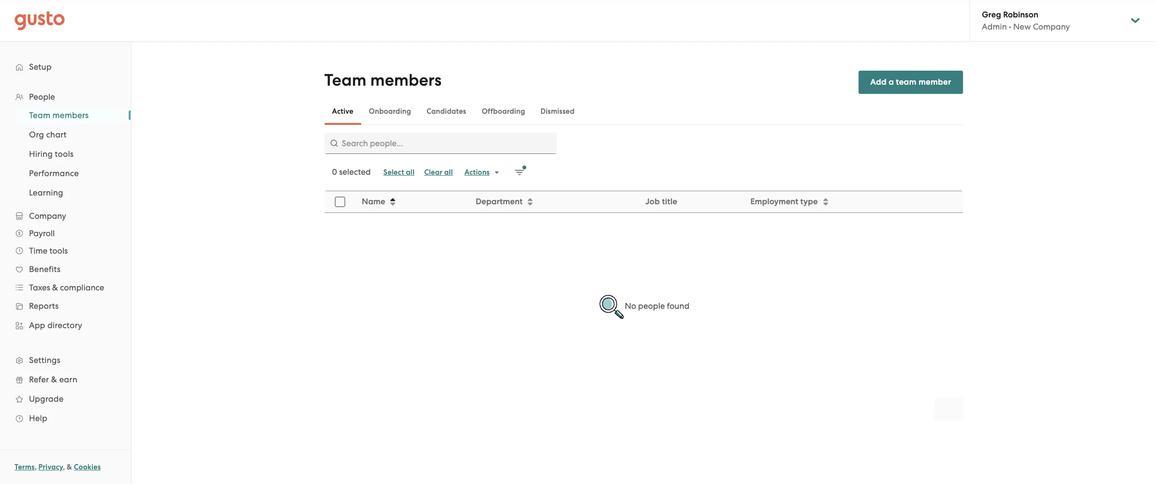 Task type: describe. For each thing, give the bounding box(es) containing it.
job title
[[645, 197, 678, 207]]

no
[[625, 301, 637, 311]]

clear all button
[[420, 165, 458, 180]]

company inside greg robinson admin • new company
[[1034, 22, 1071, 31]]

hiring tools
[[29, 149, 74, 159]]

•
[[1010, 22, 1012, 31]]

people button
[[10, 88, 121, 106]]

1 horizontal spatial team members
[[325, 70, 442, 90]]

cookies button
[[74, 461, 101, 473]]

clear all
[[424, 168, 453, 177]]

no people found
[[625, 301, 690, 311]]

all for clear all
[[445, 168, 453, 177]]

payroll button
[[10, 225, 121, 242]]

members inside gusto navigation element
[[53, 110, 89, 120]]

benefits link
[[10, 260, 121, 278]]

offboarding
[[482, 107, 525, 116]]

app directory
[[29, 320, 82, 330]]

benefits
[[29, 264, 61, 274]]

chart
[[46, 130, 67, 139]]

org chart link
[[17, 126, 121, 143]]

actions button
[[460, 165, 506, 180]]

terms link
[[15, 463, 35, 471]]

performance link
[[17, 165, 121, 182]]

org chart
[[29, 130, 67, 139]]

2 vertical spatial &
[[67, 463, 72, 471]]

compliance
[[60, 283, 104, 292]]

people
[[639, 301, 665, 311]]

dismissed button
[[533, 100, 583, 123]]

upgrade link
[[10, 390, 121, 408]]

robinson
[[1004, 10, 1039, 20]]

Select all rows on this page checkbox
[[329, 191, 351, 212]]

privacy link
[[39, 463, 63, 471]]

refer & earn
[[29, 375, 77, 384]]

type
[[801, 197, 818, 207]]

app
[[29, 320, 45, 330]]

time tools button
[[10, 242, 121, 259]]

company button
[[10, 207, 121, 225]]

app directory link
[[10, 317, 121, 334]]

active button
[[325, 100, 361, 123]]

name button
[[356, 192, 469, 212]]

learning link
[[17, 184, 121, 201]]

terms , privacy , & cookies
[[15, 463, 101, 471]]

0 selected status
[[332, 167, 371, 177]]

admin
[[983, 22, 1008, 31]]

setup
[[29, 62, 52, 72]]

onboarding
[[369, 107, 411, 116]]

gusto navigation element
[[0, 42, 131, 443]]

time
[[29, 246, 47, 256]]

2 , from the left
[[63, 463, 65, 471]]

org
[[29, 130, 44, 139]]

select all
[[384, 168, 415, 177]]

team
[[897, 77, 917, 87]]

greg robinson admin • new company
[[983, 10, 1071, 31]]

settings link
[[10, 351, 121, 369]]

settings
[[29, 355, 60, 365]]

team members tab list
[[325, 98, 963, 125]]

employment type
[[751, 197, 818, 207]]

team members inside gusto navigation element
[[29, 110, 89, 120]]

refer
[[29, 375, 49, 384]]

department
[[476, 197, 523, 207]]



Task type: vqa. For each thing, say whether or not it's contained in the screenshot.
bottom Team
yes



Task type: locate. For each thing, give the bounding box(es) containing it.
directory
[[47, 320, 82, 330]]

employment
[[751, 197, 799, 207]]

department button
[[470, 192, 639, 212]]

performance
[[29, 168, 79, 178]]

1 vertical spatial team members
[[29, 110, 89, 120]]

& inside taxes & compliance "dropdown button"
[[52, 283, 58, 292]]

help
[[29, 413, 47, 423]]

dismissed
[[541, 107, 575, 116]]

& inside refer & earn link
[[51, 375, 57, 384]]

1 vertical spatial company
[[29, 211, 66, 221]]

clear
[[424, 168, 443, 177]]

member
[[919, 77, 952, 87]]

select
[[384, 168, 404, 177]]

offboarding button
[[474, 100, 533, 123]]

0 vertical spatial team
[[325, 70, 367, 90]]

a
[[889, 77, 895, 87]]

company inside dropdown button
[[29, 211, 66, 221]]

hiring
[[29, 149, 53, 159]]

team members link
[[17, 106, 121, 124]]

team inside team members link
[[29, 110, 50, 120]]

0 horizontal spatial ,
[[35, 463, 37, 471]]

list containing people
[[0, 88, 131, 428]]

home image
[[15, 11, 65, 30]]

learning
[[29, 188, 63, 197]]

upgrade
[[29, 394, 64, 404]]

members down people dropdown button
[[53, 110, 89, 120]]

tools up performance "link"
[[55, 149, 74, 159]]

payroll
[[29, 228, 55, 238]]

team up active on the top of the page
[[325, 70, 367, 90]]

privacy
[[39, 463, 63, 471]]

selected
[[339, 167, 371, 177]]

,
[[35, 463, 37, 471], [63, 463, 65, 471]]

reports
[[29, 301, 59, 311]]

list containing team members
[[0, 106, 131, 202]]

add a team member button
[[859, 71, 963, 94]]

0 vertical spatial team members
[[325, 70, 442, 90]]

help link
[[10, 410, 121, 427]]

candidates button
[[419, 100, 474, 123]]

2 all from the left
[[445, 168, 453, 177]]

1 all from the left
[[406, 168, 415, 177]]

0 vertical spatial company
[[1034, 22, 1071, 31]]

new
[[1014, 22, 1032, 31]]

all right clear on the left top
[[445, 168, 453, 177]]

cookies
[[74, 463, 101, 471]]

team members up onboarding button
[[325, 70, 442, 90]]

0 vertical spatial members
[[371, 70, 442, 90]]

team members
[[325, 70, 442, 90], [29, 110, 89, 120]]

select all button
[[379, 165, 420, 180]]

0 vertical spatial &
[[52, 283, 58, 292]]

team members down people dropdown button
[[29, 110, 89, 120]]

& for compliance
[[52, 283, 58, 292]]

all for select all
[[406, 168, 415, 177]]

title
[[662, 197, 678, 207]]

taxes & compliance button
[[10, 279, 121, 296]]

all right select
[[406, 168, 415, 177]]

found
[[667, 301, 690, 311]]

members up onboarding button
[[371, 70, 442, 90]]

team down people
[[29, 110, 50, 120]]

1 horizontal spatial team
[[325, 70, 367, 90]]

0 horizontal spatial team
[[29, 110, 50, 120]]

add
[[871, 77, 887, 87]]

candidates
[[427, 107, 467, 116]]

0 vertical spatial tools
[[55, 149, 74, 159]]

employment type button
[[745, 192, 963, 212]]

tools inside the time tools dropdown button
[[50, 246, 68, 256]]

1 vertical spatial members
[[53, 110, 89, 120]]

setup link
[[10, 58, 121, 76]]

company
[[1034, 22, 1071, 31], [29, 211, 66, 221]]

0 horizontal spatial company
[[29, 211, 66, 221]]

active
[[332, 107, 354, 116]]

& right taxes
[[52, 283, 58, 292]]

Search people... field
[[325, 133, 557, 154]]

1 vertical spatial team
[[29, 110, 50, 120]]

0 horizontal spatial team members
[[29, 110, 89, 120]]

1 horizontal spatial all
[[445, 168, 453, 177]]

name
[[362, 197, 385, 207]]

new notifications image
[[515, 166, 527, 177]]

1 horizontal spatial members
[[371, 70, 442, 90]]

0 selected
[[332, 167, 371, 177]]

1 list from the top
[[0, 88, 131, 428]]

1 , from the left
[[35, 463, 37, 471]]

0 horizontal spatial all
[[406, 168, 415, 177]]

tools inside the hiring tools 'link'
[[55, 149, 74, 159]]

people
[[29, 92, 55, 102]]

list
[[0, 88, 131, 428], [0, 106, 131, 202]]

1 horizontal spatial ,
[[63, 463, 65, 471]]

0 horizontal spatial members
[[53, 110, 89, 120]]

refer & earn link
[[10, 371, 121, 388]]

team
[[325, 70, 367, 90], [29, 110, 50, 120]]

& left earn
[[51, 375, 57, 384]]

0
[[332, 167, 337, 177]]

tools for hiring tools
[[55, 149, 74, 159]]

earn
[[59, 375, 77, 384]]

tools down payroll dropdown button
[[50, 246, 68, 256]]

actions
[[465, 168, 490, 177]]

, left privacy link
[[35, 463, 37, 471]]

taxes & compliance
[[29, 283, 104, 292]]

2 list from the top
[[0, 106, 131, 202]]

greg
[[983, 10, 1002, 20]]

terms
[[15, 463, 35, 471]]

all
[[406, 168, 415, 177], [445, 168, 453, 177]]

hiring tools link
[[17, 145, 121, 163]]

reports link
[[10, 297, 121, 315]]

add a team member
[[871, 77, 952, 87]]

1 vertical spatial &
[[51, 375, 57, 384]]

time tools
[[29, 246, 68, 256]]

1 vertical spatial tools
[[50, 246, 68, 256]]

& left cookies
[[67, 463, 72, 471]]

tools for time tools
[[50, 246, 68, 256]]

job
[[645, 197, 660, 207]]

members
[[371, 70, 442, 90], [53, 110, 89, 120]]

company up payroll
[[29, 211, 66, 221]]

company right the new
[[1034, 22, 1071, 31]]

taxes
[[29, 283, 50, 292]]

, left cookies
[[63, 463, 65, 471]]

onboarding button
[[361, 100, 419, 123]]

& for earn
[[51, 375, 57, 384]]

1 horizontal spatial company
[[1034, 22, 1071, 31]]



